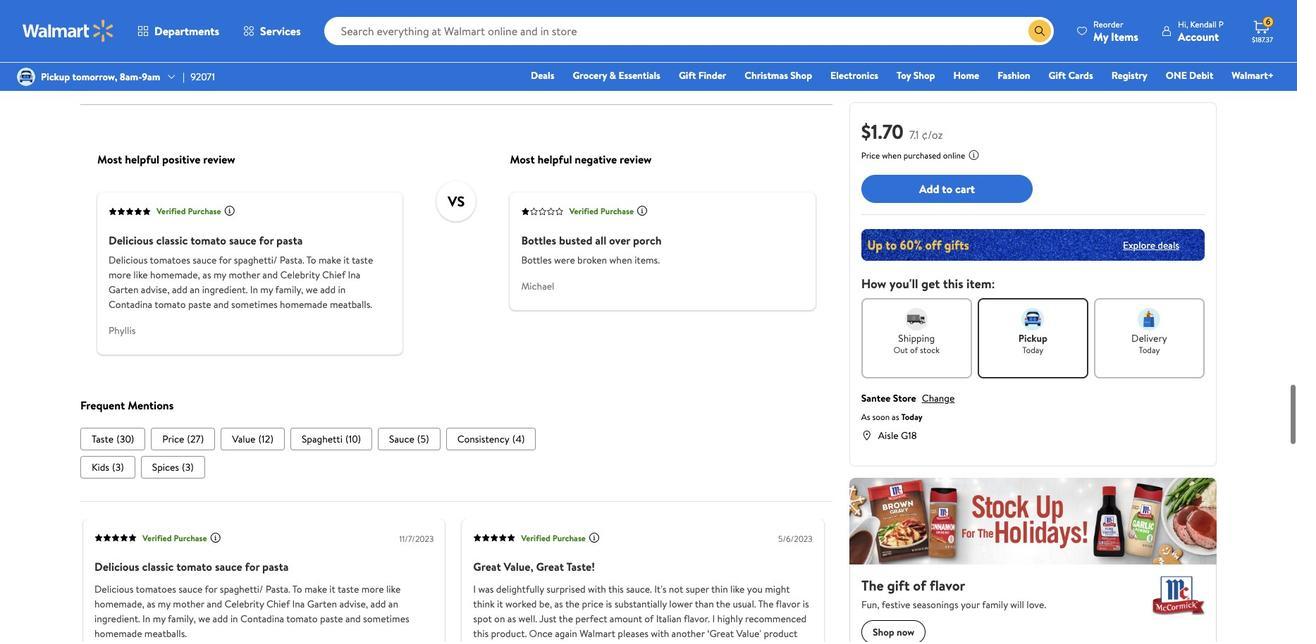 Task type: vqa. For each thing, say whether or not it's contained in the screenshot.
the left available
no



Task type: locate. For each thing, give the bounding box(es) containing it.
homemade
[[280, 298, 328, 312], [95, 628, 142, 642]]

0 horizontal spatial homemade
[[95, 628, 142, 642]]

helpful for negative
[[538, 152, 572, 167]]

intent image for pickup image
[[1022, 308, 1045, 331]]

reorder
[[1094, 18, 1124, 30]]

0 vertical spatial homemade,
[[150, 268, 200, 282]]

1 vertical spatial garten
[[307, 598, 337, 612]]

tomatoes
[[150, 253, 190, 267], [136, 583, 176, 597]]

pickup for today
[[1019, 332, 1048, 346]]

1 horizontal spatial it
[[344, 253, 350, 267]]

contadina
[[109, 298, 152, 312], [241, 613, 284, 627]]

list item right (12)
[[291, 429, 372, 451]]

1 vertical spatial bottles
[[522, 253, 552, 267]]

deals link
[[525, 68, 561, 83]]

verified purchase for middle verified purchase information icon
[[522, 533, 586, 545]]

verified purchase information image up porch
[[637, 206, 648, 217]]

1 horizontal spatial in
[[338, 283, 346, 297]]

0 vertical spatial it
[[344, 253, 350, 267]]

pasta. inside delicious classic tomato sauce for pasta delicious tomatoes sauce for spaghetti/ pasta. to make it taste more like homemade, as my mother and celebrity chief ina garten advise, add an ingredient. in my family, we add in contadina tomato paste and sometimes homemade meatballs.
[[280, 253, 305, 267]]

2 bottles from the top
[[522, 253, 552, 267]]

pickup down intent image for pickup on the right of page
[[1019, 332, 1048, 346]]

this left sauce. at the bottom
[[609, 583, 624, 597]]

0 vertical spatial all
[[110, 54, 120, 68]]

0 horizontal spatial meatballs.
[[145, 628, 187, 642]]

delicious for delicious classic tomato sauce for pasta delicious tomatoes sauce for spaghetti/ pasta. to make it taste more like homemade, as my mother and celebrity chief ina garten advise, add an ingredient. in my family, we add in contadina tomato paste and sometimes homemade meatballs.
[[109, 233, 154, 248]]

review for most helpful positive review
[[203, 152, 235, 167]]

verified purchase information image for sauce
[[224, 206, 235, 217]]

1 horizontal spatial shop
[[914, 68, 936, 83]]

today up g18
[[902, 411, 923, 423]]

progress bar for 2 stars
[[506, 10, 806, 13]]

verified purchase down positive at the left top
[[157, 206, 221, 218]]

$187.37
[[1253, 35, 1274, 44]]

spaghetti/ inside delicious tomatoes sauce for spaghetti/ pasta. to make it taste more like homemade, as my mother and celebrity chief ina garten advise, add an ingredient. in my family, we add in contadina tomato paste and sometimes homemade meatballs.
[[220, 583, 263, 597]]

0 vertical spatial make
[[319, 253, 341, 267]]

verified purchase up over
[[570, 206, 634, 218]]

i was delightfully surprised with this sauce.  it's not super thin like you might think it worked be, as the price is substantially lower than the usual.  the flavor is spot on as well.  just the perfect amount of italian flavor.  i highly recommenced this product.  once again walmart pleases with another 'great value' product that works with my budget
[[474, 583, 810, 643]]

celebrity inside delicious tomatoes sauce for spaghetti/ pasta. to make it taste more like homemade, as my mother and celebrity chief ina garten advise, add an ingredient. in my family, we add in contadina tomato paste and sometimes homemade meatballs.
[[225, 598, 264, 612]]

purchase up over
[[601, 206, 634, 218]]

1 horizontal spatial in
[[250, 283, 258, 297]]

1 horizontal spatial meatballs.
[[330, 298, 373, 312]]

1 vertical spatial an
[[389, 598, 399, 612]]

purchase down positive at the left top
[[188, 206, 221, 218]]

0 vertical spatial more
[[109, 268, 131, 282]]

1 vertical spatial progress bar
[[506, 25, 806, 28]]

0 horizontal spatial when
[[610, 253, 633, 267]]

0 vertical spatial an
[[190, 283, 200, 297]]

kendall
[[1191, 18, 1218, 30]]

price when purchased online
[[862, 150, 966, 162]]

verified purchase information image up taste!
[[589, 533, 600, 544]]

0 horizontal spatial price
[[162, 433, 184, 447]]

of inside shipping out of stock
[[911, 344, 919, 356]]

progress bar up walmart site-wide search field at the top of page
[[506, 10, 806, 13]]

1 horizontal spatial chief
[[322, 268, 346, 282]]

like up usual.
[[731, 583, 745, 597]]

advise,
[[141, 283, 170, 297], [340, 598, 368, 612]]

progress bar up "essentials"
[[506, 25, 806, 28]]

1 horizontal spatial to
[[307, 253, 316, 267]]

bottles
[[522, 233, 557, 248], [522, 253, 552, 267]]

sauce
[[389, 433, 415, 447]]

1 horizontal spatial of
[[911, 344, 919, 356]]

progress bar
[[506, 10, 806, 13], [506, 25, 806, 28]]

list item
[[80, 429, 145, 451], [151, 429, 215, 451], [221, 429, 285, 451], [291, 429, 372, 451], [378, 429, 441, 451], [446, 429, 536, 451], [80, 457, 135, 479], [141, 457, 205, 479]]

list
[[80, 429, 833, 451], [80, 457, 833, 479]]

pasta for delicious classic tomato sauce for pasta delicious tomatoes sauce for spaghetti/ pasta. to make it taste more like homemade, as my mother and celebrity chief ina garten advise, add an ingredient. in my family, we add in contadina tomato paste and sometimes homemade meatballs.
[[277, 233, 303, 248]]

homemade, inside delicious classic tomato sauce for pasta delicious tomatoes sauce for spaghetti/ pasta. to make it taste more like homemade, as my mother and celebrity chief ina garten advise, add an ingredient. in my family, we add in contadina tomato paste and sometimes homemade meatballs.
[[150, 268, 200, 282]]

verified down most helpful positive review
[[157, 206, 186, 218]]

1 great from the left
[[474, 560, 501, 575]]

product
[[764, 628, 798, 642]]

0 horizontal spatial contadina
[[109, 298, 152, 312]]

list item containing spices
[[141, 457, 205, 479]]

verified purchase for verified purchase information icon corresponding to over
[[570, 206, 634, 218]]

review right positive at the left top
[[203, 152, 235, 167]]

paste
[[188, 298, 211, 312], [320, 613, 343, 627]]

0 horizontal spatial all
[[110, 54, 120, 68]]

in inside delicious classic tomato sauce for pasta delicious tomatoes sauce for spaghetti/ pasta. to make it taste more like homemade, as my mother and celebrity chief ina garten advise, add an ingredient. in my family, we add in contadina tomato paste and sometimes homemade meatballs.
[[338, 283, 346, 297]]

1 horizontal spatial (3)
[[182, 461, 194, 475]]

classic
[[156, 233, 188, 248], [142, 560, 174, 575]]

1 vertical spatial homemade,
[[95, 598, 145, 612]]

list item up spices (3)
[[151, 429, 215, 451]]

0 vertical spatial pickup
[[41, 70, 70, 84]]

great
[[474, 560, 501, 575], [536, 560, 564, 575]]

classic inside delicious classic tomato sauce for pasta delicious tomatoes sauce for spaghetti/ pasta. to make it taste more like homemade, as my mother and celebrity chief ina garten advise, add an ingredient. in my family, we add in contadina tomato paste and sometimes homemade meatballs.
[[156, 233, 188, 248]]

sauce.
[[627, 583, 652, 597]]

1 horizontal spatial pickup
[[1019, 332, 1048, 346]]

write
[[184, 54, 208, 68]]

list item right (27) on the bottom
[[221, 429, 285, 451]]

0 vertical spatial pasta
[[277, 233, 303, 248]]

(323 reviews) link
[[80, 20, 174, 36]]

when down $1.70
[[883, 150, 902, 162]]

1 shop from the left
[[791, 68, 813, 83]]

pickup left the 'tomorrow,' on the left top of the page
[[41, 70, 70, 84]]

0 vertical spatial classic
[[156, 233, 188, 248]]

(3) right spices
[[182, 461, 194, 475]]

the up again
[[559, 613, 573, 627]]

0 horizontal spatial we
[[198, 613, 210, 627]]

today down intent image for delivery
[[1139, 344, 1161, 356]]

verified purchase up delicious classic tomato sauce for pasta
[[142, 533, 207, 545]]

review for most helpful negative review
[[620, 152, 652, 167]]

9am
[[142, 70, 160, 84]]

tomorrow,
[[72, 70, 117, 84]]

ingredient. inside delicious classic tomato sauce for pasta delicious tomatoes sauce for spaghetti/ pasta. to make it taste more like homemade, as my mother and celebrity chief ina garten advise, add an ingredient. in my family, we add in contadina tomato paste and sometimes homemade meatballs.
[[202, 283, 248, 297]]

reviews
[[122, 54, 155, 68]]

0 vertical spatial chief
[[322, 268, 346, 282]]

0 horizontal spatial this
[[474, 628, 489, 642]]

on
[[495, 613, 505, 627]]

store
[[894, 391, 917, 406]]

¢/oz
[[922, 127, 943, 142]]

verified up delicious classic tomato sauce for pasta
[[142, 533, 172, 545]]

you
[[748, 583, 763, 597]]

shop right christmas
[[791, 68, 813, 83]]

ingredient.
[[202, 283, 248, 297], [95, 613, 140, 627]]

0 horizontal spatial chief
[[267, 598, 290, 612]]

the
[[759, 598, 774, 612]]

price (27)
[[162, 433, 204, 447]]

contadina inside delicious tomatoes sauce for spaghetti/ pasta. to make it taste more like homemade, as my mother and celebrity chief ina garten advise, add an ingredient. in my family, we add in contadina tomato paste and sometimes homemade meatballs.
[[241, 613, 284, 627]]

verified purchase up great value, great taste!
[[522, 533, 586, 545]]

1 horizontal spatial more
[[362, 583, 384, 597]]

1 vertical spatial paste
[[320, 613, 343, 627]]

0 horizontal spatial it
[[330, 583, 336, 597]]

of right out
[[911, 344, 919, 356]]

1 vertical spatial celebrity
[[225, 598, 264, 612]]

all left over
[[596, 233, 607, 248]]

with down once
[[521, 642, 539, 643]]

1 vertical spatial in
[[143, 613, 151, 627]]

list item containing taste
[[80, 429, 145, 451]]

price for price when purchased online
[[862, 150, 881, 162]]

verified purchase information image
[[224, 206, 235, 217], [637, 206, 648, 217], [589, 533, 600, 544]]

ingredient. inside delicious tomatoes sauce for spaghetti/ pasta. to make it taste more like homemade, as my mother and celebrity chief ina garten advise, add an ingredient. in my family, we add in contadina tomato paste and sometimes homemade meatballs.
[[95, 613, 140, 627]]

surprised
[[547, 583, 586, 597]]

gift for gift finder
[[679, 68, 696, 83]]

the
[[566, 598, 580, 612], [717, 598, 731, 612], [559, 613, 573, 627]]

bottles busted all over porch bottles were broken when items.
[[522, 233, 662, 267]]

tomatoes inside delicious classic tomato sauce for pasta delicious tomatoes sauce for spaghetti/ pasta. to make it taste more like homemade, as my mother and celebrity chief ina garten advise, add an ingredient. in my family, we add in contadina tomato paste and sometimes homemade meatballs.
[[150, 253, 190, 267]]

gift left the cards
[[1049, 68, 1067, 83]]

meatballs. inside delicious tomatoes sauce for spaghetti/ pasta. to make it taste more like homemade, as my mother and celebrity chief ina garten advise, add an ingredient. in my family, we add in contadina tomato paste and sometimes homemade meatballs.
[[145, 628, 187, 642]]

today down intent image for pickup on the right of page
[[1023, 344, 1044, 356]]

advise, inside delicious classic tomato sauce for pasta delicious tomatoes sauce for spaghetti/ pasta. to make it taste more like homemade, as my mother and celebrity chief ina garten advise, add an ingredient. in my family, we add in contadina tomato paste and sometimes homemade meatballs.
[[141, 283, 170, 297]]

0 vertical spatial of
[[911, 344, 919, 356]]

sauce
[[229, 233, 257, 248], [193, 253, 217, 267], [215, 560, 242, 575], [179, 583, 203, 597]]

like up phyllis
[[134, 268, 148, 282]]

when inside bottles busted all over porch bottles were broken when items.
[[610, 253, 633, 267]]

a
[[210, 54, 215, 68]]

garten inside delicious classic tomato sauce for pasta delicious tomatoes sauce for spaghetti/ pasta. to make it taste more like homemade, as my mother and celebrity chief ina garten advise, add an ingredient. in my family, we add in contadina tomato paste and sometimes homemade meatballs.
[[109, 283, 139, 297]]

when
[[883, 150, 902, 162], [610, 253, 633, 267]]

2 vertical spatial it
[[497, 598, 503, 612]]

my
[[214, 268, 226, 282], [261, 283, 273, 297], [158, 598, 171, 612], [153, 613, 166, 627], [541, 642, 554, 643]]

list item down taste (30)
[[80, 457, 135, 479]]

add
[[172, 283, 188, 297], [320, 283, 336, 297], [371, 598, 386, 612], [213, 613, 228, 627]]

sauce (5)
[[389, 433, 429, 447]]

1 vertical spatial when
[[610, 253, 633, 267]]

0 vertical spatial pasta.
[[280, 253, 305, 267]]

$1.70
[[862, 118, 904, 145]]

delicious inside delicious tomatoes sauce for spaghetti/ pasta. to make it taste more like homemade, as my mother and celebrity chief ina garten advise, add an ingredient. in my family, we add in contadina tomato paste and sometimes homemade meatballs.
[[95, 583, 134, 597]]

shop right toy
[[914, 68, 936, 83]]

we inside delicious classic tomato sauce for pasta delicious tomatoes sauce for spaghetti/ pasta. to make it taste more like homemade, as my mother and celebrity chief ina garten advise, add an ingredient. in my family, we add in contadina tomato paste and sometimes homemade meatballs.
[[306, 283, 318, 297]]

verified up busted
[[570, 206, 599, 218]]

helpful for positive
[[125, 152, 160, 167]]

list item containing spaghetti
[[291, 429, 372, 451]]

0 horizontal spatial in
[[143, 613, 151, 627]]

0 vertical spatial we
[[306, 283, 318, 297]]

purchase for verified purchase information icon corresponding to over
[[601, 206, 634, 218]]

taste!
[[567, 560, 595, 575]]

1 progress bar from the top
[[506, 10, 806, 13]]

this right the get on the right
[[944, 275, 964, 293]]

1 vertical spatial price
[[162, 433, 184, 447]]

great up surprised
[[536, 560, 564, 575]]

2 gift from the left
[[1049, 68, 1067, 83]]

when down over
[[610, 253, 633, 267]]

11/7/2023
[[400, 534, 434, 546]]

helpful left positive at the left top
[[125, 152, 160, 167]]

1 vertical spatial sometimes
[[363, 613, 410, 627]]

purchase for middle verified purchase information icon
[[553, 533, 586, 545]]

pasta for delicious classic tomato sauce for pasta
[[262, 560, 289, 575]]

kids (3)
[[92, 461, 124, 475]]

1 vertical spatial ina
[[292, 598, 305, 612]]

list item down price (27)
[[141, 457, 205, 479]]

see all reviews link
[[80, 50, 167, 71]]

the down thin
[[717, 598, 731, 612]]

shop
[[791, 68, 813, 83], [914, 68, 936, 83]]

2 horizontal spatial like
[[731, 583, 745, 597]]

list item up kids (3) at bottom
[[80, 429, 145, 451]]

1 horizontal spatial gift
[[1049, 68, 1067, 83]]

like inside delicious classic tomato sauce for pasta delicious tomatoes sauce for spaghetti/ pasta. to make it taste more like homemade, as my mother and celebrity chief ina garten advise, add an ingredient. in my family, we add in contadina tomato paste and sometimes homemade meatballs.
[[134, 268, 148, 282]]

finder
[[699, 68, 727, 83]]

0 horizontal spatial today
[[902, 411, 923, 423]]

2 horizontal spatial verified purchase information image
[[637, 206, 648, 217]]

advise, inside delicious tomatoes sauce for spaghetti/ pasta. to make it taste more like homemade, as my mother and celebrity chief ina garten advise, add an ingredient. in my family, we add in contadina tomato paste and sometimes homemade meatballs.
[[340, 598, 368, 612]]

it's
[[655, 583, 667, 597]]

garten
[[109, 283, 139, 297], [307, 598, 337, 612]]

shop for toy shop
[[914, 68, 936, 83]]

1 horizontal spatial paste
[[320, 613, 343, 627]]

1 vertical spatial all
[[596, 233, 607, 248]]

0 vertical spatial mother
[[229, 268, 260, 282]]

celebrity
[[280, 268, 320, 282], [225, 598, 264, 612]]

porch
[[633, 233, 662, 248]]

1 vertical spatial chief
[[267, 598, 290, 612]]

toy shop link
[[891, 68, 942, 83]]

ina inside delicious classic tomato sauce for pasta delicious tomatoes sauce for spaghetti/ pasta. to make it taste more like homemade, as my mother and celebrity chief ina garten advise, add an ingredient. in my family, we add in contadina tomato paste and sometimes homemade meatballs.
[[348, 268, 361, 282]]

0 vertical spatial list
[[80, 429, 833, 451]]

(3) for kids (3)
[[112, 461, 124, 475]]

2 stars
[[461, 4, 489, 18]]

bottles up michael
[[522, 253, 552, 267]]

bottles up were on the top left of the page
[[522, 233, 557, 248]]

grocery & essentials link
[[567, 68, 667, 83]]

2 is from the left
[[803, 598, 810, 612]]

7.1
[[910, 127, 920, 142]]

registry link
[[1106, 68, 1155, 83]]

0 vertical spatial family,
[[276, 283, 304, 297]]

homemade inside delicious classic tomato sauce for pasta delicious tomatoes sauce for spaghetti/ pasta. to make it taste more like homemade, as my mother and celebrity chief ina garten advise, add an ingredient. in my family, we add in contadina tomato paste and sometimes homemade meatballs.
[[280, 298, 328, 312]]

0 horizontal spatial family,
[[168, 613, 196, 627]]

verified purchase information image up delicious classic tomato sauce for pasta delicious tomatoes sauce for spaghetti/ pasta. to make it taste more like homemade, as my mother and celebrity chief ina garten advise, add an ingredient. in my family, we add in contadina tomato paste and sometimes homemade meatballs.
[[224, 206, 235, 217]]

grocery
[[573, 68, 607, 83]]

2 horizontal spatial it
[[497, 598, 503, 612]]

0 vertical spatial garten
[[109, 283, 139, 297]]

0 horizontal spatial more
[[109, 268, 131, 282]]

1 horizontal spatial sometimes
[[363, 613, 410, 627]]

with down italian
[[651, 628, 670, 642]]

2 great from the left
[[536, 560, 564, 575]]

0 horizontal spatial paste
[[188, 298, 211, 312]]

like for delicious
[[387, 583, 401, 597]]

1 vertical spatial pasta
[[262, 560, 289, 575]]

1 list from the top
[[80, 429, 833, 451]]

an
[[190, 283, 200, 297], [389, 598, 399, 612]]

departments
[[154, 23, 219, 39]]

today inside pickup today
[[1023, 344, 1044, 356]]

we inside delicious tomatoes sauce for spaghetti/ pasta. to make it taste more like homemade, as my mother and celebrity chief ina garten advise, add an ingredient. in my family, we add in contadina tomato paste and sometimes homemade meatballs.
[[198, 613, 210, 627]]

1 helpful from the left
[[125, 152, 160, 167]]

to inside delicious tomatoes sauce for spaghetti/ pasta. to make it taste more like homemade, as my mother and celebrity chief ina garten advise, add an ingredient. in my family, we add in contadina tomato paste and sometimes homemade meatballs.
[[293, 583, 302, 597]]

home
[[954, 68, 980, 83]]

great up was
[[474, 560, 501, 575]]

ina inside delicious tomatoes sauce for spaghetti/ pasta. to make it taste more like homemade, as my mother and celebrity chief ina garten advise, add an ingredient. in my family, we add in contadina tomato paste and sometimes homemade meatballs.
[[292, 598, 305, 612]]

1 vertical spatial spaghetti/
[[220, 583, 263, 597]]

with
[[588, 583, 607, 597], [651, 628, 670, 642], [521, 642, 539, 643]]

of down substantially
[[645, 613, 654, 627]]

it inside i was delightfully surprised with this sauce.  it's not super thin like you might think it worked be, as the price is substantially lower than the usual.  the flavor is spot on as well.  just the perfect amount of italian flavor.  i highly recommenced this product.  once again walmart pleases with another 'great value' product that works with my budget
[[497, 598, 503, 612]]

1 horizontal spatial price
[[862, 150, 881, 162]]

2 (3) from the left
[[182, 461, 194, 475]]

1 vertical spatial classic
[[142, 560, 174, 575]]

review right a
[[217, 54, 245, 68]]

2 horizontal spatial today
[[1139, 344, 1161, 356]]

0 vertical spatial paste
[[188, 298, 211, 312]]

consistency
[[458, 433, 510, 447]]

price for price (27)
[[162, 433, 184, 447]]

price down $1.70
[[862, 150, 881, 162]]

list item right (5)
[[446, 429, 536, 451]]

1 (3) from the left
[[112, 461, 124, 475]]

0 horizontal spatial helpful
[[125, 152, 160, 167]]

0 horizontal spatial great
[[474, 560, 501, 575]]

usual.
[[733, 598, 757, 612]]

like inside delicious tomatoes sauce for spaghetti/ pasta. to make it taste more like homemade, as my mother and celebrity chief ina garten advise, add an ingredient. in my family, we add in contadina tomato paste and sometimes homemade meatballs.
[[387, 583, 401, 597]]

deals
[[1158, 238, 1180, 252]]

0 vertical spatial ingredient.
[[202, 283, 248, 297]]

i left was
[[474, 583, 476, 597]]

(27)
[[187, 433, 204, 447]]

hi,
[[1179, 18, 1189, 30]]

most helpful positive review
[[97, 152, 235, 167]]

mother inside delicious tomatoes sauce for spaghetti/ pasta. to make it taste more like homemade, as my mother and celebrity chief ina garten advise, add an ingredient. in my family, we add in contadina tomato paste and sometimes homemade meatballs.
[[173, 598, 205, 612]]

review right negative on the left top of the page
[[620, 152, 652, 167]]

0 vertical spatial advise,
[[141, 283, 170, 297]]

gift
[[679, 68, 696, 83], [1049, 68, 1067, 83]]

1 vertical spatial of
[[645, 613, 654, 627]]

2 most from the left
[[510, 152, 535, 167]]

spaghetti (10)
[[302, 433, 361, 447]]

92071
[[191, 70, 215, 84]]

0 vertical spatial to
[[307, 253, 316, 267]]

today for pickup
[[1023, 344, 1044, 356]]

helpful left negative on the left top of the page
[[538, 152, 572, 167]]

gift finder link
[[673, 68, 733, 83]]

like inside i was delightfully surprised with this sauce.  it's not super thin like you might think it worked be, as the price is substantially lower than the usual.  the flavor is spot on as well.  just the perfect amount of italian flavor.  i highly recommenced this product.  once again walmart pleases with another 'great value' product that works with my budget
[[731, 583, 745, 597]]

2 helpful from the left
[[538, 152, 572, 167]]

0 horizontal spatial mother
[[173, 598, 205, 612]]

1 horizontal spatial great
[[536, 560, 564, 575]]

1 vertical spatial family,
[[168, 613, 196, 627]]

we
[[306, 283, 318, 297], [198, 613, 210, 627]]

0 vertical spatial meatballs.
[[330, 298, 373, 312]]

more inside delicious tomatoes sauce for spaghetti/ pasta. to make it taste more like homemade, as my mother and celebrity chief ina garten advise, add an ingredient. in my family, we add in contadina tomato paste and sometimes homemade meatballs.
[[362, 583, 384, 597]]

1 vertical spatial make
[[305, 583, 327, 597]]

1 vertical spatial we
[[198, 613, 210, 627]]

this up that
[[474, 628, 489, 642]]

1 vertical spatial to
[[293, 583, 302, 597]]

verified purchase information image for over
[[637, 206, 648, 217]]

list item right (10)
[[378, 429, 441, 451]]

taste
[[92, 433, 114, 447]]

gift left finder
[[679, 68, 696, 83]]

in inside delicious tomatoes sauce for spaghetti/ pasta. to make it taste more like homemade, as my mother and celebrity chief ina garten advise, add an ingredient. in my family, we add in contadina tomato paste and sometimes homemade meatballs.
[[231, 613, 238, 627]]

1 vertical spatial i
[[713, 613, 715, 627]]

1 horizontal spatial advise,
[[340, 598, 368, 612]]

with up price
[[588, 583, 607, 597]]

(12)
[[258, 433, 274, 447]]

over
[[610, 233, 631, 248]]

intent image for delivery image
[[1139, 308, 1161, 331]]

i up 'great
[[713, 613, 715, 627]]

1 most from the left
[[97, 152, 122, 167]]

taste inside delicious tomatoes sauce for spaghetti/ pasta. to make it taste more like homemade, as my mother and celebrity chief ina garten advise, add an ingredient. in my family, we add in contadina tomato paste and sometimes homemade meatballs.
[[338, 583, 359, 597]]

0 horizontal spatial to
[[293, 583, 302, 597]]

2 progress bar from the top
[[506, 25, 806, 28]]

walmart+
[[1233, 68, 1275, 83]]

delicious classic tomato sauce for pasta delicious tomatoes sauce for spaghetti/ pasta. to make it taste more like homemade, as my mother and celebrity chief ina garten advise, add an ingredient. in my family, we add in contadina tomato paste and sometimes homemade meatballs.
[[109, 233, 373, 312]]

(3) right kids
[[112, 461, 124, 475]]

1 horizontal spatial homemade
[[280, 298, 328, 312]]

shop for christmas shop
[[791, 68, 813, 83]]

cart
[[956, 181, 976, 197]]

0 vertical spatial sometimes
[[231, 298, 278, 312]]

registry
[[1112, 68, 1148, 83]]

Search search field
[[324, 17, 1055, 45]]

2 list from the top
[[80, 457, 833, 479]]

family, inside delicious tomatoes sauce for spaghetti/ pasta. to make it taste more like homemade, as my mother and celebrity chief ina garten advise, add an ingredient. in my family, we add in contadina tomato paste and sometimes homemade meatballs.
[[168, 613, 196, 627]]

today inside delivery today
[[1139, 344, 1161, 356]]

0 horizontal spatial an
[[190, 283, 200, 297]]

family, inside delicious classic tomato sauce for pasta delicious tomatoes sauce for spaghetti/ pasta. to make it taste more like homemade, as my mother and celebrity chief ina garten advise, add an ingredient. in my family, we add in contadina tomato paste and sometimes homemade meatballs.
[[276, 283, 304, 297]]

is right price
[[606, 598, 612, 612]]

0 horizontal spatial ingredient.
[[95, 613, 140, 627]]

2 horizontal spatial with
[[651, 628, 670, 642]]

 image
[[17, 68, 35, 86]]

1 vertical spatial meatballs.
[[145, 628, 187, 642]]

change
[[922, 391, 955, 406]]

delicious classic tomato sauce for pasta
[[95, 560, 289, 575]]

product.
[[491, 628, 527, 642]]

garten inside delicious tomatoes sauce for spaghetti/ pasta. to make it taste more like homemade, as my mother and celebrity chief ina garten advise, add an ingredient. in my family, we add in contadina tomato paste and sometimes homemade meatballs.
[[307, 598, 337, 612]]

purchase up taste!
[[553, 533, 586, 545]]

meatballs. inside delicious classic tomato sauce for pasta delicious tomatoes sauce for spaghetti/ pasta. to make it taste more like homemade, as my mother and celebrity chief ina garten advise, add an ingredient. in my family, we add in contadina tomato paste and sometimes homemade meatballs.
[[330, 298, 373, 312]]

it inside delicious tomatoes sauce for spaghetti/ pasta. to make it taste more like homemade, as my mother and celebrity chief ina garten advise, add an ingredient. in my family, we add in contadina tomato paste and sometimes homemade meatballs.
[[330, 583, 336, 597]]

1 gift from the left
[[679, 68, 696, 83]]

purchase left verified purchase information image
[[174, 533, 207, 545]]

home link
[[948, 68, 986, 83]]

an inside delicious tomatoes sauce for spaghetti/ pasta. to make it taste more like homemade, as my mother and celebrity chief ina garten advise, add an ingredient. in my family, we add in contadina tomato paste and sometimes homemade meatballs.
[[389, 598, 399, 612]]

gift for gift cards
[[1049, 68, 1067, 83]]

once
[[529, 628, 553, 642]]

0 vertical spatial when
[[883, 150, 902, 162]]

1 horizontal spatial contadina
[[241, 613, 284, 627]]

you'll
[[890, 275, 919, 293]]

pasta inside delicious classic tomato sauce for pasta delicious tomatoes sauce for spaghetti/ pasta. to make it taste more like homemade, as my mother and celebrity chief ina garten advise, add an ingredient. in my family, we add in contadina tomato paste and sometimes homemade meatballs.
[[277, 233, 303, 248]]

2 shop from the left
[[914, 68, 936, 83]]

price left (27) on the bottom
[[162, 433, 184, 447]]

1 horizontal spatial with
[[588, 583, 607, 597]]

0 horizontal spatial is
[[606, 598, 612, 612]]

is right flavor
[[803, 598, 810, 612]]

my inside i was delightfully surprised with this sauce.  it's not super thin like you might think it worked be, as the price is substantially lower than the usual.  the flavor is spot on as well.  just the perfect amount of italian flavor.  i highly recommenced this product.  once again walmart pleases with another 'great value' product that works with my budget
[[541, 642, 554, 643]]

all right 'see'
[[110, 54, 120, 68]]

of inside i was delightfully surprised with this sauce.  it's not super thin like you might think it worked be, as the price is substantially lower than the usual.  the flavor is spot on as well.  just the perfect amount of italian flavor.  i highly recommenced this product.  once again walmart pleases with another 'great value' product that works with my budget
[[645, 613, 654, 627]]

departments button
[[126, 14, 231, 48]]

0 horizontal spatial ina
[[292, 598, 305, 612]]

like down the 11/7/2023
[[387, 583, 401, 597]]

make inside delicious tomatoes sauce for spaghetti/ pasta. to make it taste more like homemade, as my mother and celebrity chief ina garten advise, add an ingredient. in my family, we add in contadina tomato paste and sometimes homemade meatballs.
[[305, 583, 327, 597]]



Task type: describe. For each thing, give the bounding box(es) containing it.
pickup today
[[1019, 332, 1048, 356]]

sometimes inside delicious classic tomato sauce for pasta delicious tomatoes sauce for spaghetti/ pasta. to make it taste more like homemade, as my mother and celebrity chief ina garten advise, add an ingredient. in my family, we add in contadina tomato paste and sometimes homemade meatballs.
[[231, 298, 278, 312]]

as
[[862, 411, 871, 423]]

spaghetti/ inside delicious classic tomato sauce for pasta delicious tomatoes sauce for spaghetti/ pasta. to make it taste more like homemade, as my mother and celebrity chief ina garten advise, add an ingredient. in my family, we add in contadina tomato paste and sometimes homemade meatballs.
[[234, 253, 277, 267]]

review inside write a review link
[[217, 54, 245, 68]]

get
[[922, 275, 941, 293]]

6 $187.37
[[1253, 16, 1274, 44]]

negative
[[575, 152, 617, 167]]

homemade, inside delicious tomatoes sauce for spaghetti/ pasta. to make it taste more like homemade, as my mother and celebrity chief ina garten advise, add an ingredient. in my family, we add in contadina tomato paste and sometimes homemade meatballs.
[[95, 598, 145, 612]]

most helpful negative review
[[510, 152, 652, 167]]

spices
[[152, 461, 179, 475]]

'great
[[708, 628, 734, 642]]

soon
[[873, 411, 890, 423]]

gift cards link
[[1043, 68, 1100, 83]]

chief inside delicious classic tomato sauce for pasta delicious tomatoes sauce for spaghetti/ pasta. to make it taste more like homemade, as my mother and celebrity chief ina garten advise, add an ingredient. in my family, we add in contadina tomato paste and sometimes homemade meatballs.
[[322, 268, 346, 282]]

| 92071
[[183, 70, 215, 84]]

1 horizontal spatial verified purchase information image
[[589, 533, 600, 544]]

list item containing price
[[151, 429, 215, 451]]

tomatoes inside delicious tomatoes sauce for spaghetti/ pasta. to make it taste more like homemade, as my mother and celebrity chief ina garten advise, add an ingredient. in my family, we add in contadina tomato paste and sometimes homemade meatballs.
[[136, 583, 176, 597]]

shipping
[[899, 332, 935, 346]]

intent image for shipping image
[[906, 308, 928, 331]]

chief inside delicious tomatoes sauce for spaghetti/ pasta. to make it taste more like homemade, as my mother and celebrity chief ina garten advise, add an ingredient. in my family, we add in contadina tomato paste and sometimes homemade meatballs.
[[267, 598, 290, 612]]

p
[[1220, 18, 1225, 30]]

Walmart Site-Wide search field
[[324, 17, 1055, 45]]

another
[[672, 628, 705, 642]]

walmart+ link
[[1226, 68, 1281, 83]]

paste inside delicious tomatoes sauce for spaghetti/ pasta. to make it taste more like homemade, as my mother and celebrity chief ina garten advise, add an ingredient. in my family, we add in contadina tomato paste and sometimes homemade meatballs.
[[320, 613, 343, 627]]

more inside delicious classic tomato sauce for pasta delicious tomatoes sauce for spaghetti/ pasta. to make it taste more like homemade, as my mother and celebrity chief ina garten advise, add an ingredient. in my family, we add in contadina tomato paste and sometimes homemade meatballs.
[[109, 268, 131, 282]]

worked
[[506, 598, 537, 612]]

deals
[[531, 68, 555, 83]]

toy shop
[[897, 68, 936, 83]]

delivery
[[1132, 332, 1168, 346]]

tomato inside delicious tomatoes sauce for spaghetti/ pasta. to make it taste more like homemade, as my mother and celebrity chief ina garten advise, add an ingredient. in my family, we add in contadina tomato paste and sometimes homemade meatballs.
[[287, 613, 318, 627]]

all inside bottles busted all over porch bottles were broken when items.
[[596, 233, 607, 248]]

delicious for delicious classic tomato sauce for pasta
[[95, 560, 139, 575]]

list item containing consistency
[[446, 429, 536, 451]]

list containing kids
[[80, 457, 833, 479]]

as inside delicious tomatoes sauce for spaghetti/ pasta. to make it taste more like homemade, as my mother and celebrity chief ina garten advise, add an ingredient. in my family, we add in contadina tomato paste and sometimes homemade meatballs.
[[147, 598, 156, 612]]

like for great
[[731, 583, 745, 597]]

most for most helpful positive review
[[97, 152, 122, 167]]

were
[[555, 253, 575, 267]]

the down surprised
[[566, 598, 580, 612]]

(30)
[[116, 433, 134, 447]]

lower
[[670, 598, 693, 612]]

classic for delicious classic tomato sauce for pasta
[[142, 560, 174, 575]]

mother inside delicious classic tomato sauce for pasta delicious tomatoes sauce for spaghetti/ pasta. to make it taste more like homemade, as my mother and celebrity chief ina garten advise, add an ingredient. in my family, we add in contadina tomato paste and sometimes homemade meatballs.
[[229, 268, 260, 282]]

santee store change as soon as today
[[862, 391, 955, 423]]

to
[[943, 181, 953, 197]]

purchase for verified purchase information image
[[174, 533, 207, 545]]

$1.70 7.1 ¢/oz
[[862, 118, 943, 145]]

6
[[1267, 16, 1271, 28]]

verified purchase information image
[[210, 533, 221, 544]]

today for delivery
[[1139, 344, 1161, 356]]

spaghetti
[[302, 433, 343, 447]]

5/6/2023
[[779, 534, 813, 546]]

my
[[1094, 29, 1109, 44]]

explore
[[1124, 238, 1156, 252]]

legal information image
[[969, 150, 980, 161]]

sauce inside delicious tomatoes sauce for spaghetti/ pasta. to make it taste more like homemade, as my mother and celebrity chief ina garten advise, add an ingredient. in my family, we add in contadina tomato paste and sometimes homemade meatballs.
[[179, 583, 203, 597]]

homemade inside delicious tomatoes sauce for spaghetti/ pasta. to make it taste more like homemade, as my mother and celebrity chief ina garten advise, add an ingredient. in my family, we add in contadina tomato paste and sometimes homemade meatballs.
[[95, 628, 142, 642]]

taste inside delicious classic tomato sauce for pasta delicious tomatoes sauce for spaghetti/ pasta. to make it taste more like homemade, as my mother and celebrity chief ina garten advise, add an ingredient. in my family, we add in contadina tomato paste and sometimes homemade meatballs.
[[352, 253, 373, 267]]

reorder my items
[[1094, 18, 1139, 44]]

how you'll get this item:
[[862, 275, 996, 293]]

reviews)
[[144, 23, 174, 35]]

verified purchase for sauce verified purchase information icon
[[157, 206, 221, 218]]

essentials
[[619, 68, 661, 83]]

make inside delicious classic tomato sauce for pasta delicious tomatoes sauce for spaghetti/ pasta. to make it taste more like homemade, as my mother and celebrity chief ina garten advise, add an ingredient. in my family, we add in contadina tomato paste and sometimes homemade meatballs.
[[319, 253, 341, 267]]

walmart image
[[23, 20, 114, 42]]

substantially
[[615, 598, 667, 612]]

stars
[[469, 4, 489, 18]]

(3) for spices (3)
[[182, 461, 194, 475]]

as inside delicious classic tomato sauce for pasta delicious tomatoes sauce for spaghetti/ pasta. to make it taste more like homemade, as my mother and celebrity chief ina garten advise, add an ingredient. in my family, we add in contadina tomato paste and sometimes homemade meatballs.
[[203, 268, 211, 282]]

spices (3)
[[152, 461, 194, 475]]

broken
[[578, 253, 607, 267]]

might
[[765, 583, 790, 597]]

paste inside delicious classic tomato sauce for pasta delicious tomatoes sauce for spaghetti/ pasta. to make it taste more like homemade, as my mother and celebrity chief ina garten advise, add an ingredient. in my family, we add in contadina tomato paste and sometimes homemade meatballs.
[[188, 298, 211, 312]]

2 vertical spatial with
[[521, 642, 539, 643]]

&
[[610, 68, 617, 83]]

search icon image
[[1035, 25, 1046, 37]]

classic for delicious classic tomato sauce for pasta delicious tomatoes sauce for spaghetti/ pasta. to make it taste more like homemade, as my mother and celebrity chief ina garten advise, add an ingredient. in my family, we add in contadina tomato paste and sometimes homemade meatballs.
[[156, 233, 188, 248]]

for inside delicious tomatoes sauce for spaghetti/ pasta. to make it taste more like homemade, as my mother and celebrity chief ina garten advise, add an ingredient. in my family, we add in contadina tomato paste and sometimes homemade meatballs.
[[205, 583, 218, 597]]

it inside delicious classic tomato sauce for pasta delicious tomatoes sauce for spaghetti/ pasta. to make it taste more like homemade, as my mother and celebrity chief ina garten advise, add an ingredient. in my family, we add in contadina tomato paste and sometimes homemade meatballs.
[[344, 253, 350, 267]]

toy
[[897, 68, 912, 83]]

1 bottles from the top
[[522, 233, 557, 248]]

hi, kendall p account
[[1179, 18, 1225, 44]]

just
[[540, 613, 557, 627]]

verified up great value, great taste!
[[522, 533, 551, 545]]

as inside santee store change as soon as today
[[892, 411, 900, 423]]

1 vertical spatial this
[[609, 583, 624, 597]]

value,
[[504, 560, 534, 575]]

delivery today
[[1132, 332, 1168, 356]]

add to cart
[[920, 181, 976, 197]]

in inside delicious classic tomato sauce for pasta delicious tomatoes sauce for spaghetti/ pasta. to make it taste more like homemade, as my mother and celebrity chief ina garten advise, add an ingredient. in my family, we add in contadina tomato paste and sometimes homemade meatballs.
[[250, 283, 258, 297]]

8
[[815, 4, 820, 18]]

purchase for sauce verified purchase information icon
[[188, 206, 221, 218]]

list item containing sauce
[[378, 429, 441, 451]]

see
[[92, 54, 108, 68]]

0 vertical spatial i
[[474, 583, 476, 597]]

online
[[944, 150, 966, 162]]

contadina inside delicious classic tomato sauce for pasta delicious tomatoes sauce for spaghetti/ pasta. to make it taste more like homemade, as my mother and celebrity chief ina garten advise, add an ingredient. in my family, we add in contadina tomato paste and sometimes homemade meatballs.
[[109, 298, 152, 312]]

progress bar for 1 star
[[506, 25, 806, 28]]

gift finder
[[679, 68, 727, 83]]

electronics
[[831, 68, 879, 83]]

christmas shop
[[745, 68, 813, 83]]

not
[[669, 583, 684, 597]]

flavor
[[776, 598, 801, 612]]

how
[[862, 275, 887, 293]]

than
[[695, 598, 714, 612]]

to inside delicious classic tomato sauce for pasta delicious tomatoes sauce for spaghetti/ pasta. to make it taste more like homemade, as my mother and celebrity chief ina garten advise, add an ingredient. in my family, we add in contadina tomato paste and sometimes homemade meatballs.
[[307, 253, 316, 267]]

pasta. inside delicious tomatoes sauce for spaghetti/ pasta. to make it taste more like homemade, as my mother and celebrity chief ina garten advise, add an ingredient. in my family, we add in contadina tomato paste and sometimes homemade meatballs.
[[266, 583, 290, 597]]

christmas shop link
[[739, 68, 819, 83]]

be,
[[539, 598, 552, 612]]

list item containing value
[[221, 429, 285, 451]]

0 vertical spatial with
[[588, 583, 607, 597]]

up to sixty percent off deals. shop now. image
[[862, 229, 1206, 261]]

today inside santee store change as soon as today
[[902, 411, 923, 423]]

2 horizontal spatial this
[[944, 275, 964, 293]]

flavor.
[[684, 613, 710, 627]]

verified purchase for verified purchase information image
[[142, 533, 207, 545]]

vs
[[448, 193, 465, 212]]

1 is from the left
[[606, 598, 612, 612]]

value'
[[737, 628, 762, 642]]

in inside delicious tomatoes sauce for spaghetti/ pasta. to make it taste more like homemade, as my mother and celebrity chief ina garten advise, add an ingredient. in my family, we add in contadina tomato paste and sometimes homemade meatballs.
[[143, 613, 151, 627]]

celebrity inside delicious classic tomato sauce for pasta delicious tomatoes sauce for spaghetti/ pasta. to make it taste more like homemade, as my mother and celebrity chief ina garten advise, add an ingredient. in my family, we add in contadina tomato paste and sometimes homemade meatballs.
[[280, 268, 320, 282]]

stock
[[921, 344, 940, 356]]

1 horizontal spatial when
[[883, 150, 902, 162]]

an inside delicious classic tomato sauce for pasta delicious tomatoes sauce for spaghetti/ pasta. to make it taste more like homemade, as my mother and celebrity chief ina garten advise, add an ingredient. in my family, we add in contadina tomato paste and sometimes homemade meatballs.
[[190, 283, 200, 297]]

sometimes inside delicious tomatoes sauce for spaghetti/ pasta. to make it taste more like homemade, as my mother and celebrity chief ina garten advise, add an ingredient. in my family, we add in contadina tomato paste and sometimes homemade meatballs.
[[363, 613, 410, 627]]

delightfully
[[497, 583, 544, 597]]

write a review
[[184, 54, 245, 68]]

italian
[[656, 613, 682, 627]]

frequent
[[80, 398, 125, 414]]

(10)
[[346, 433, 361, 447]]

(323 reviews)
[[126, 23, 174, 35]]

delicious for delicious tomatoes sauce for spaghetti/ pasta. to make it taste more like homemade, as my mother and celebrity chief ina garten advise, add an ingredient. in my family, we add in contadina tomato paste and sometimes homemade meatballs.
[[95, 583, 134, 597]]

list containing taste
[[80, 429, 833, 451]]

delicious tomatoes sauce for spaghetti/ pasta. to make it taste more like homemade, as my mother and celebrity chief ina garten advise, add an ingredient. in my family, we add in contadina tomato paste and sometimes homemade meatballs.
[[95, 583, 410, 642]]

kids
[[92, 461, 109, 475]]

2 vertical spatial this
[[474, 628, 489, 642]]

again
[[555, 628, 578, 642]]

most for most helpful negative review
[[510, 152, 535, 167]]

one debit
[[1167, 68, 1214, 83]]

recommenced
[[746, 613, 807, 627]]

pickup for tomorrow,
[[41, 70, 70, 84]]

santee
[[862, 391, 891, 406]]

price
[[582, 598, 604, 612]]

1 horizontal spatial i
[[713, 613, 715, 627]]

one
[[1167, 68, 1188, 83]]

works
[[493, 642, 518, 643]]

well.
[[519, 613, 538, 627]]

list item containing kids
[[80, 457, 135, 479]]

write a review link
[[172, 50, 257, 71]]



